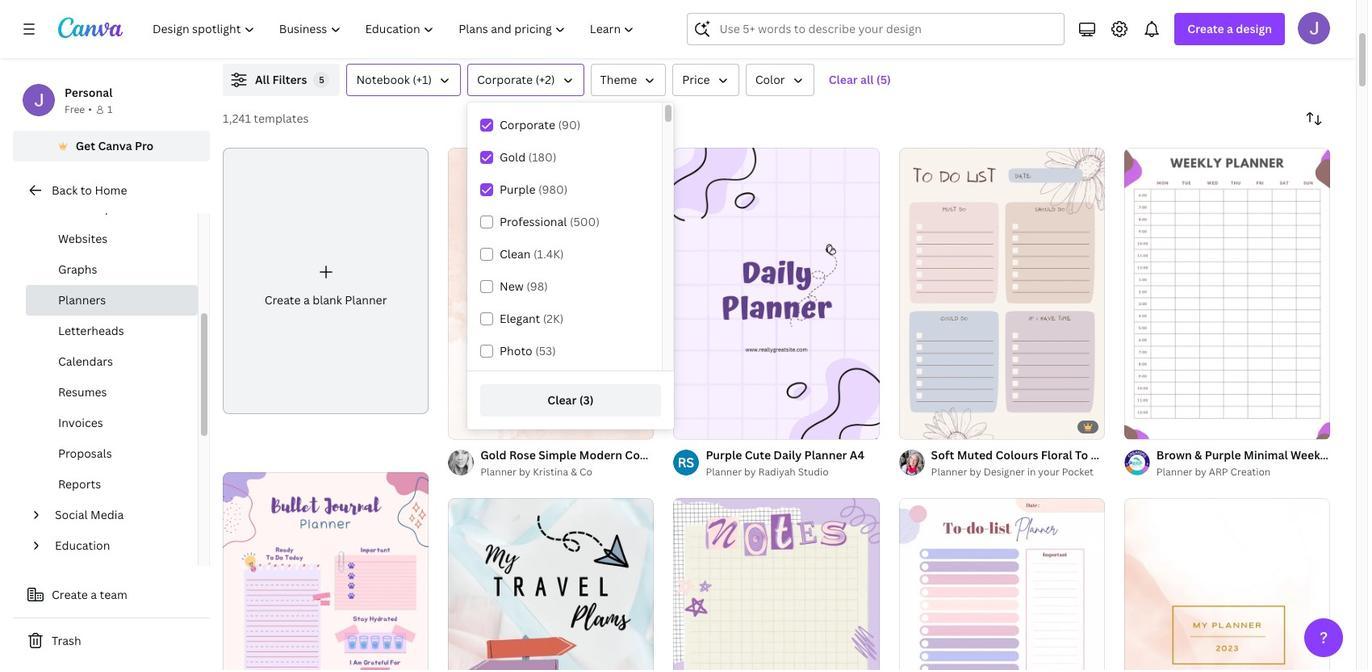 Task type: describe. For each thing, give the bounding box(es) containing it.
rs link
[[674, 450, 700, 476]]

invoices
[[58, 415, 103, 430]]

filters
[[272, 72, 307, 87]]

mind
[[58, 200, 86, 216]]

kristina
[[533, 465, 569, 479]]

planner down rose
[[481, 465, 517, 479]]

brown
[[1157, 447, 1192, 463]]

create a design
[[1188, 21, 1273, 36]]

arp
[[1210, 465, 1229, 479]]

soft
[[932, 447, 955, 463]]

planners
[[58, 292, 106, 308]]

corporate for corporate (+2)
[[477, 72, 533, 87]]

daily
[[774, 447, 802, 463]]

notebook
[[356, 72, 410, 87]]

clear for clear (3)
[[548, 392, 577, 408]]

5 filter options selected element
[[314, 72, 330, 88]]

(+2)
[[536, 72, 555, 87]]

weekly
[[1291, 447, 1331, 463]]

modern
[[579, 447, 623, 463]]

& inside gold rose simple modern cover 2024 planner planner by kristina & co
[[571, 465, 577, 479]]

all
[[255, 72, 270, 87]]

(+1)
[[413, 72, 432, 87]]

home
[[95, 182, 127, 198]]

create a blank planner element
[[223, 148, 429, 414]]

notebook (+1) button
[[347, 64, 461, 96]]

create for create a team
[[52, 587, 88, 602]]

theme button
[[591, 64, 666, 96]]

create a design button
[[1175, 13, 1286, 45]]

modern purple bullet journal planner image
[[223, 473, 429, 670]]

(1.4k)
[[534, 246, 564, 262]]

canva
[[98, 138, 132, 153]]

elegant (2k)
[[500, 311, 564, 326]]

by inside soft muted colours floral to do list planner planner by designer in your pocket
[[970, 465, 982, 479]]

planner templates image
[[986, 0, 1331, 44]]

radiyah studio element
[[674, 450, 700, 476]]

proposals
[[58, 446, 112, 461]]

purple for purple (980)
[[500, 182, 536, 197]]

clean
[[500, 246, 531, 262]]

corporate (+2)
[[477, 72, 555, 87]]

design
[[1237, 21, 1273, 36]]

elegant
[[500, 311, 540, 326]]

color
[[756, 72, 785, 87]]

social media link
[[48, 500, 188, 531]]

purple cute daily planner a4 link
[[706, 447, 865, 464]]

new
[[500, 279, 524, 294]]

soft muted colours floral to do list planner image
[[899, 148, 1105, 439]]

gold rose simple modern cover 2024 planner link
[[481, 447, 733, 464]]

purple inside brown & purple minimal weekly schedu planner by arp creation
[[1205, 447, 1242, 463]]

free
[[65, 103, 85, 116]]

soft muted colours floral to do list planner link
[[932, 447, 1175, 464]]

planner down soft
[[932, 465, 968, 479]]

mind maps link
[[26, 193, 198, 224]]

purple (980)
[[500, 182, 568, 197]]

back
[[52, 182, 78, 198]]

create for create a blank planner
[[265, 292, 301, 308]]

top level navigation element
[[142, 13, 649, 45]]

radiyah
[[759, 465, 796, 479]]

brown & purple minimal weekly schedu planner by arp creation
[[1157, 447, 1369, 479]]

a4
[[850, 447, 865, 463]]

planner up studio
[[805, 447, 847, 463]]

team
[[100, 587, 127, 602]]

simple
[[539, 447, 577, 463]]

free •
[[65, 103, 92, 116]]

gold rose simple modern cover 2024 planner planner by kristina & co
[[481, 447, 733, 479]]

(2k)
[[543, 311, 564, 326]]

professional (500)
[[500, 214, 600, 229]]

(500)
[[570, 214, 600, 229]]

graphs
[[58, 262, 97, 277]]

(3)
[[580, 392, 594, 408]]

websites link
[[26, 224, 198, 254]]

purple cute daily planner a4 image
[[674, 148, 880, 439]]

planner right radiyah studio element
[[706, 465, 742, 479]]

Sort by button
[[1298, 103, 1331, 135]]

create a team
[[52, 587, 127, 602]]

resumes
[[58, 384, 107, 400]]

media
[[90, 507, 124, 522]]

planner right 2024
[[690, 447, 733, 463]]

clean (1.4k)
[[500, 246, 564, 262]]

1,241 templates
[[223, 111, 309, 126]]

letterheads link
[[26, 316, 198, 346]]

trash
[[52, 633, 81, 648]]

templates
[[254, 111, 309, 126]]

a for design
[[1227, 21, 1234, 36]]

photo (53)
[[500, 343, 556, 359]]

a for blank
[[304, 292, 310, 308]]

minimal
[[1244, 447, 1289, 463]]

theme
[[600, 72, 637, 87]]

(90)
[[558, 117, 581, 132]]

cute
[[745, 447, 771, 463]]

pastel itinerary planner travel edition image
[[448, 498, 654, 670]]

planner by radiyah studio link
[[706, 464, 865, 480]]

clear all (5) button
[[821, 64, 900, 96]]

purple for purple cute daily planner a4 planner by radiyah studio
[[706, 447, 742, 463]]

by inside brown & purple minimal weekly schedu planner by arp creation
[[1196, 465, 1207, 479]]



Task type: locate. For each thing, give the bounding box(es) containing it.
1 horizontal spatial clear
[[829, 72, 858, 87]]

planner by kristina & co link
[[481, 464, 654, 480]]

colours
[[996, 447, 1039, 463]]

gold rose simple modern cover 2024 planner image
[[448, 148, 654, 439]]

maps
[[88, 200, 118, 216]]

1,241
[[223, 111, 251, 126]]

a inside dropdown button
[[1227, 21, 1234, 36]]

create left design
[[1188, 21, 1225, 36]]

color button
[[746, 64, 815, 96]]

brown & purple minimal weekly schedu link
[[1157, 447, 1369, 464]]

a left team
[[91, 587, 97, 602]]

4 by from the left
[[1196, 465, 1207, 479]]

corporate left '(+2)'
[[477, 72, 533, 87]]

education
[[55, 538, 110, 553]]

1 vertical spatial clear
[[548, 392, 577, 408]]

social
[[55, 507, 88, 522]]

floral
[[1042, 447, 1073, 463]]

new (98)
[[500, 279, 548, 294]]

price button
[[673, 64, 739, 96]]

1 vertical spatial gold
[[481, 447, 507, 463]]

1 horizontal spatial &
[[1195, 447, 1203, 463]]

a left design
[[1227, 21, 1234, 36]]

gold left (180)
[[500, 149, 526, 165]]

clear inside clear all (5) button
[[829, 72, 858, 87]]

in
[[1028, 465, 1036, 479]]

resumes link
[[26, 377, 198, 408]]

by down muted
[[970, 465, 982, 479]]

planner inside brown & purple minimal weekly schedu planner by arp creation
[[1157, 465, 1193, 479]]

2 by from the left
[[745, 465, 756, 479]]

create a team button
[[13, 579, 210, 611]]

corporate up gold (180)
[[500, 117, 556, 132]]

photo
[[500, 343, 533, 359]]

by inside gold rose simple modern cover 2024 planner planner by kristina & co
[[519, 465, 531, 479]]

gold (180)
[[500, 149, 557, 165]]

clear inside clear (3) button
[[548, 392, 577, 408]]

1 by from the left
[[519, 465, 531, 479]]

create left the blank
[[265, 292, 301, 308]]

pink purple and peach modern feminine to-do-list planner image
[[899, 498, 1105, 670]]

blank
[[313, 292, 342, 308]]

clear (3) button
[[480, 384, 661, 417]]

2024
[[661, 447, 688, 463]]

1 vertical spatial corporate
[[500, 117, 556, 132]]

purple inside purple cute daily planner a4 planner by radiyah studio
[[706, 447, 742, 463]]

(980)
[[539, 182, 568, 197]]

& inside brown & purple minimal weekly schedu planner by arp creation
[[1195, 447, 1203, 463]]

a
[[1227, 21, 1234, 36], [304, 292, 310, 308], [91, 587, 97, 602]]

designer
[[984, 465, 1025, 479]]

create a blank planner link
[[223, 148, 429, 414]]

get canva pro
[[76, 138, 154, 153]]

&
[[1195, 447, 1203, 463], [571, 465, 577, 479]]

calendars link
[[26, 346, 198, 377]]

notebook (+1)
[[356, 72, 432, 87]]

co
[[580, 465, 593, 479]]

1 horizontal spatial purple
[[706, 447, 742, 463]]

create left team
[[52, 587, 88, 602]]

pro
[[135, 138, 154, 153]]

studio
[[798, 465, 829, 479]]

1 horizontal spatial create
[[265, 292, 301, 308]]

0 horizontal spatial a
[[91, 587, 97, 602]]

0 vertical spatial corporate
[[477, 72, 533, 87]]

a for team
[[91, 587, 97, 602]]

a inside button
[[91, 587, 97, 602]]

corporate for corporate (90)
[[500, 117, 556, 132]]

muted
[[957, 447, 993, 463]]

2 horizontal spatial create
[[1188, 21, 1225, 36]]

corporate
[[477, 72, 533, 87], [500, 117, 556, 132]]

to
[[80, 182, 92, 198]]

pocket
[[1062, 465, 1094, 479]]

0 vertical spatial create
[[1188, 21, 1225, 36]]

planner right list
[[1132, 447, 1175, 463]]

list
[[1110, 447, 1130, 463]]

0 horizontal spatial &
[[571, 465, 577, 479]]

(180)
[[529, 149, 557, 165]]

create
[[1188, 21, 1225, 36], [265, 292, 301, 308], [52, 587, 88, 602]]

1 vertical spatial &
[[571, 465, 577, 479]]

graphs link
[[26, 254, 198, 285]]

clear left the (3)
[[548, 392, 577, 408]]

calendars
[[58, 354, 113, 369]]

0 vertical spatial clear
[[829, 72, 858, 87]]

gold for gold rose simple modern cover 2024 planner planner by kristina & co
[[481, 447, 507, 463]]

0 vertical spatial a
[[1227, 21, 1234, 36]]

back to home
[[52, 182, 127, 198]]

0 vertical spatial &
[[1195, 447, 1203, 463]]

purple up the arp
[[1205, 447, 1242, 463]]

your
[[1039, 465, 1060, 479]]

clear left all
[[829, 72, 858, 87]]

1
[[107, 103, 112, 116]]

planner down brown
[[1157, 465, 1193, 479]]

invoices link
[[26, 408, 198, 438]]

a left the blank
[[304, 292, 310, 308]]

price
[[683, 72, 710, 87]]

by left the arp
[[1196, 465, 1207, 479]]

gold
[[500, 149, 526, 165], [481, 447, 507, 463]]

by down rose
[[519, 465, 531, 479]]

schedu
[[1333, 447, 1369, 463]]

(53)
[[536, 343, 556, 359]]

social media
[[55, 507, 124, 522]]

2 vertical spatial a
[[91, 587, 97, 602]]

corporate inside button
[[477, 72, 533, 87]]

planner
[[345, 292, 387, 308], [690, 447, 733, 463], [805, 447, 847, 463], [1132, 447, 1175, 463], [481, 465, 517, 479], [706, 465, 742, 479], [932, 465, 968, 479], [1157, 465, 1193, 479]]

do
[[1091, 447, 1107, 463]]

jacob simon image
[[1298, 12, 1331, 44]]

purple down gold (180)
[[500, 182, 536, 197]]

clear
[[829, 72, 858, 87], [548, 392, 577, 408]]

1 horizontal spatial a
[[304, 292, 310, 308]]

corporate (90)
[[500, 117, 581, 132]]

0 horizontal spatial create
[[52, 587, 88, 602]]

trash link
[[13, 625, 210, 657]]

2 horizontal spatial purple
[[1205, 447, 1242, 463]]

mind maps
[[58, 200, 118, 216]]

(98)
[[527, 279, 548, 294]]

create inside button
[[52, 587, 88, 602]]

education link
[[48, 531, 188, 561]]

(5)
[[877, 72, 891, 87]]

to
[[1076, 447, 1089, 463]]

letterheads
[[58, 323, 124, 338]]

clear all (5)
[[829, 72, 891, 87]]

gold for gold (180)
[[500, 149, 526, 165]]

by down cute
[[745, 465, 756, 479]]

0 horizontal spatial purple
[[500, 182, 536, 197]]

by
[[519, 465, 531, 479], [745, 465, 756, 479], [970, 465, 982, 479], [1196, 465, 1207, 479]]

& left co at the left
[[571, 465, 577, 479]]

brown & purple minimal weekly schedule planner image
[[1125, 148, 1331, 439]]

create for create a design
[[1188, 21, 1225, 36]]

1 vertical spatial a
[[304, 292, 310, 308]]

get
[[76, 138, 95, 153]]

1 vertical spatial create
[[265, 292, 301, 308]]

gold rose modern cover 2023 planner image
[[1125, 498, 1331, 670]]

beige and purple cute scrapbook notes planner image
[[674, 498, 880, 670]]

by inside purple cute daily planner a4 planner by radiyah studio
[[745, 465, 756, 479]]

0 vertical spatial gold
[[500, 149, 526, 165]]

reports link
[[26, 469, 198, 500]]

personal
[[65, 85, 113, 100]]

None search field
[[688, 13, 1065, 45]]

create a blank planner
[[265, 292, 387, 308]]

0 horizontal spatial clear
[[548, 392, 577, 408]]

create inside dropdown button
[[1188, 21, 1225, 36]]

2 horizontal spatial a
[[1227, 21, 1234, 36]]

planner right the blank
[[345, 292, 387, 308]]

rose
[[510, 447, 536, 463]]

creation
[[1231, 465, 1271, 479]]

clear (3)
[[548, 392, 594, 408]]

gold inside gold rose simple modern cover 2024 planner planner by kristina & co
[[481, 447, 507, 463]]

planner by designer in your pocket link
[[932, 464, 1105, 480]]

clear for clear all (5)
[[829, 72, 858, 87]]

Search search field
[[720, 14, 1055, 44]]

reports
[[58, 476, 101, 492]]

gold left rose
[[481, 447, 507, 463]]

purple left cute
[[706, 447, 742, 463]]

& right brown
[[1195, 447, 1203, 463]]

5
[[319, 73, 324, 86]]

radiyah studio image
[[674, 450, 700, 476]]

3 by from the left
[[970, 465, 982, 479]]

2 vertical spatial create
[[52, 587, 88, 602]]

back to home link
[[13, 174, 210, 207]]



Task type: vqa. For each thing, say whether or not it's contained in the screenshot.
The Theme
yes



